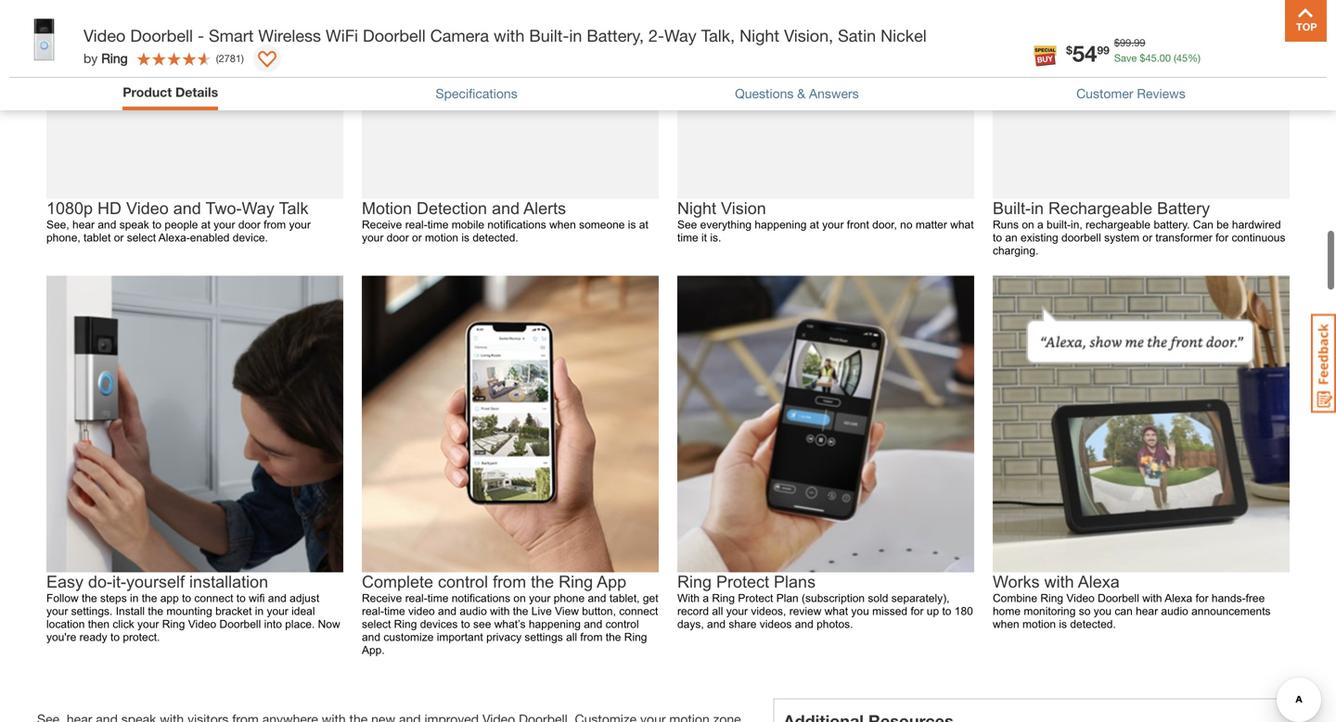 Task type: vqa. For each thing, say whether or not it's contained in the screenshot.
Wireless
yes



Task type: describe. For each thing, give the bounding box(es) containing it.
way
[[665, 26, 697, 45]]

specifications
[[436, 86, 518, 101]]

2-
[[649, 26, 665, 45]]

questions
[[735, 86, 794, 101]]

$ 99 . 99 save $ 45 . 00 ( 45 %)
[[1114, 37, 1201, 64]]

product image image
[[14, 9, 74, 70]]

night
[[740, 26, 780, 45]]

( inside $ 99 . 99 save $ 45 . 00 ( 45 %)
[[1174, 52, 1177, 64]]

smart
[[209, 26, 254, 45]]

-
[[198, 26, 204, 45]]

2 45 from the left
[[1177, 52, 1188, 64]]

customer
[[1077, 86, 1134, 101]]

reviews
[[1137, 86, 1186, 101]]

in
[[569, 26, 582, 45]]

save
[[1114, 52, 1137, 64]]

nickel
[[881, 26, 927, 45]]

by
[[84, 51, 98, 66]]

product details
[[123, 84, 218, 100]]

camera
[[430, 26, 489, 45]]

display image
[[258, 51, 276, 70]]

top button
[[1285, 0, 1327, 42]]

$ for 99
[[1114, 37, 1120, 49]]

54
[[1073, 40, 1097, 66]]

2 horizontal spatial 99
[[1134, 37, 1146, 49]]

ring
[[101, 51, 128, 66]]

questions & answers
[[735, 86, 859, 101]]

customer reviews
[[1077, 86, 1186, 101]]

feedback link image
[[1311, 314, 1336, 414]]

1 doorbell from the left
[[130, 26, 193, 45]]

$ 54 99
[[1066, 40, 1110, 66]]



Task type: locate. For each thing, give the bounding box(es) containing it.
0 horizontal spatial (
[[216, 52, 219, 64]]

(
[[1174, 52, 1177, 64], [216, 52, 219, 64]]

talk,
[[701, 26, 735, 45]]

doorbell
[[130, 26, 193, 45], [363, 26, 426, 45]]

video doorbell - smart wireless wifi doorbell camera with built-in battery, 2-way talk, night vision, satin nickel
[[84, 26, 927, 45]]

1 horizontal spatial doorbell
[[363, 26, 426, 45]]

vision,
[[784, 26, 833, 45]]

customer reviews button
[[1077, 84, 1186, 103], [1077, 84, 1186, 103]]

$ up save
[[1114, 37, 1120, 49]]

1 horizontal spatial .
[[1157, 52, 1160, 64]]

video
[[84, 26, 126, 45]]

1 vertical spatial .
[[1157, 52, 1160, 64]]

$ for 54
[[1066, 44, 1073, 57]]

$
[[1114, 37, 1120, 49], [1066, 44, 1073, 57], [1140, 52, 1146, 64]]

doorbell right wifi
[[363, 26, 426, 45]]

answers
[[809, 86, 859, 101]]

1 45 from the left
[[1146, 52, 1157, 64]]

0 horizontal spatial 99
[[1097, 44, 1110, 57]]

details
[[175, 84, 218, 100]]

0 horizontal spatial $
[[1066, 44, 1073, 57]]

45 right 00
[[1177, 52, 1188, 64]]

wireless
[[258, 26, 321, 45]]

2781
[[219, 52, 241, 64]]

0 vertical spatial .
[[1131, 37, 1134, 49]]

0 horizontal spatial doorbell
[[130, 26, 193, 45]]

2 ( from the left
[[216, 52, 219, 64]]

satin
[[838, 26, 876, 45]]

with
[[494, 26, 525, 45]]

product
[[123, 84, 172, 100]]

( 2781 )
[[216, 52, 244, 64]]

. right save
[[1157, 52, 1160, 64]]

)
[[241, 52, 244, 64]]

by ring
[[84, 51, 128, 66]]

built-
[[529, 26, 569, 45]]

doorbell left -
[[130, 26, 193, 45]]

$ inside $ 54 99
[[1066, 44, 1073, 57]]

questions & answers button
[[735, 84, 859, 103], [735, 84, 859, 103]]

99
[[1120, 37, 1131, 49], [1134, 37, 1146, 49], [1097, 44, 1110, 57]]

$ right save
[[1140, 52, 1146, 64]]

. up save
[[1131, 37, 1134, 49]]

1 horizontal spatial 45
[[1177, 52, 1188, 64]]

1 horizontal spatial 99
[[1120, 37, 1131, 49]]

2 horizontal spatial $
[[1140, 52, 1146, 64]]

00
[[1160, 52, 1171, 64]]

2 doorbell from the left
[[363, 26, 426, 45]]

1 ( from the left
[[1174, 52, 1177, 64]]

45 left 00
[[1146, 52, 1157, 64]]

specifications button
[[436, 84, 518, 103], [436, 84, 518, 103]]

99 inside $ 54 99
[[1097, 44, 1110, 57]]

45
[[1146, 52, 1157, 64], [1177, 52, 1188, 64]]

%)
[[1188, 52, 1201, 64]]

battery,
[[587, 26, 644, 45]]

0 horizontal spatial 45
[[1146, 52, 1157, 64]]

&
[[797, 86, 806, 101]]

product details button
[[123, 83, 218, 106], [123, 83, 218, 102]]

$ left save
[[1066, 44, 1073, 57]]

( left )
[[216, 52, 219, 64]]

0 horizontal spatial .
[[1131, 37, 1134, 49]]

1 horizontal spatial $
[[1114, 37, 1120, 49]]

.
[[1131, 37, 1134, 49], [1157, 52, 1160, 64]]

wifi
[[326, 26, 358, 45]]

( right 00
[[1174, 52, 1177, 64]]

1 horizontal spatial (
[[1174, 52, 1177, 64]]



